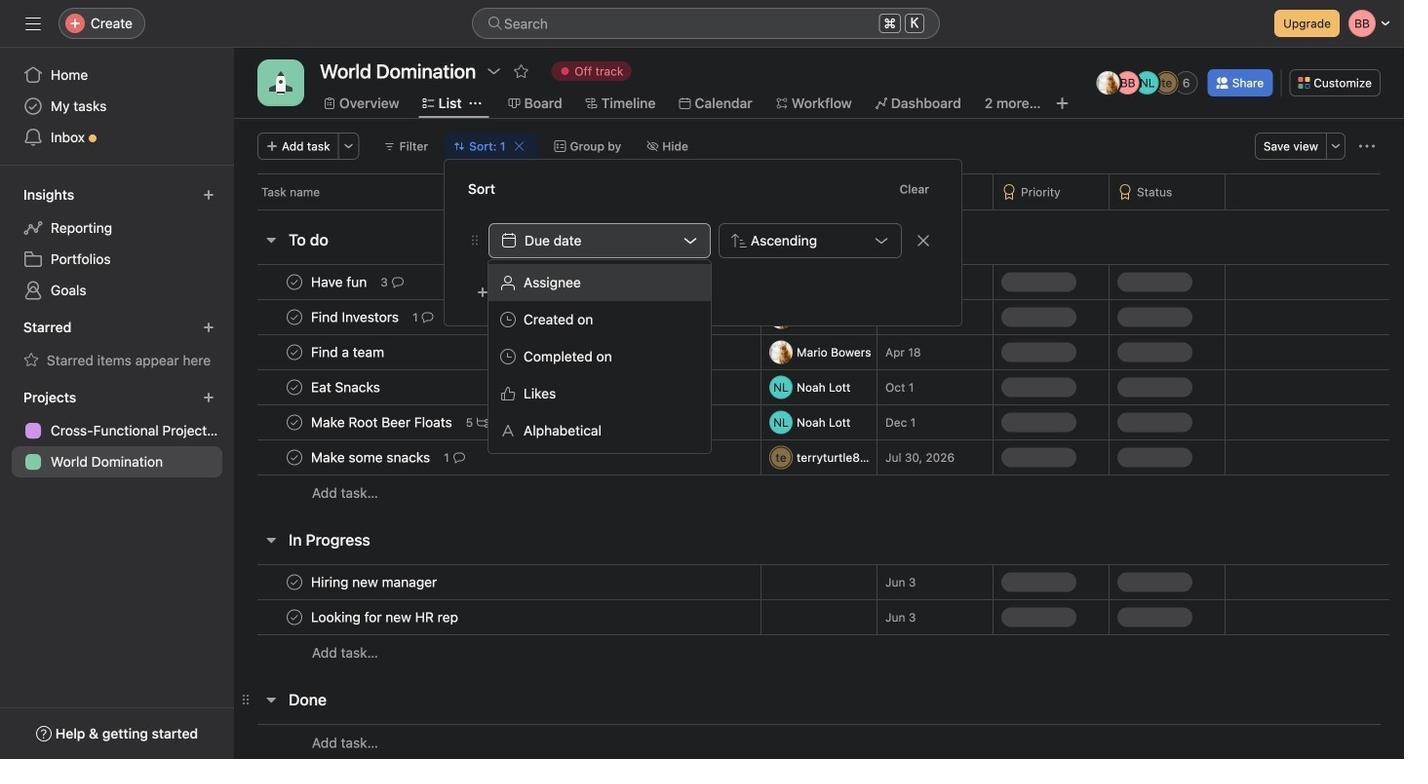 Task type: vqa. For each thing, say whether or not it's contained in the screenshot.
Mark complete option within Have fun CELL
yes



Task type: locate. For each thing, give the bounding box(es) containing it.
2 move tasks between sections image from the top
[[702, 417, 714, 429]]

collapse task list for this group image
[[263, 532, 279, 548]]

Task name text field
[[307, 273, 373, 292], [307, 378, 386, 397], [307, 413, 458, 433], [307, 448, 436, 468], [307, 608, 464, 628]]

cell
[[761, 264, 878, 300]]

task name text field inside have fun cell
[[307, 273, 373, 292]]

hide sidebar image
[[25, 16, 41, 31]]

3 mark complete checkbox from the top
[[283, 571, 306, 594]]

make root beer floats cell
[[234, 405, 761, 441]]

0 vertical spatial mark complete image
[[283, 306, 306, 329]]

looking for new hr rep cell
[[234, 600, 761, 636]]

1 horizontal spatial more actions image
[[1359, 138, 1375, 154]]

5 mark complete image from the top
[[283, 606, 306, 630]]

make some snacks cell
[[234, 440, 761, 476]]

mark complete checkbox inside hiring new manager cell
[[283, 571, 306, 594]]

more options image
[[1330, 140, 1342, 152]]

mark complete checkbox inside make root beer floats cell
[[283, 411, 306, 434]]

add items to starred image
[[203, 322, 215, 334]]

move tasks between sections image inside find a team cell
[[702, 347, 714, 358]]

1 task name text field from the top
[[307, 308, 405, 327]]

1 comment image down make root beer floats cell
[[453, 452, 465, 464]]

1 vertical spatial 1 comment image
[[453, 452, 465, 464]]

menu item
[[489, 264, 711, 301]]

mark complete checkbox inside make some snacks cell
[[283, 446, 306, 470]]

task name text field inside find investors cell
[[307, 308, 405, 327]]

2 mark complete checkbox from the top
[[283, 341, 306, 364]]

collapse task list for this group image
[[263, 232, 279, 248], [263, 692, 279, 708]]

dialog
[[445, 160, 962, 326]]

new insights image
[[203, 189, 215, 201]]

Search tasks, projects, and more text field
[[472, 8, 940, 39]]

task name text field inside eat snacks cell
[[307, 378, 386, 397]]

row
[[234, 174, 1404, 210], [257, 209, 1390, 211], [234, 264, 1404, 300], [234, 299, 1404, 335], [234, 335, 1404, 371], [234, 370, 1404, 406], [234, 405, 1404, 441], [234, 440, 1404, 476], [234, 475, 1404, 511], [234, 565, 1404, 601], [234, 600, 1404, 636], [234, 635, 1404, 671], [234, 725, 1404, 760]]

1 horizontal spatial 1 comment image
[[453, 452, 465, 464]]

1 comment image
[[422, 312, 434, 323], [453, 452, 465, 464]]

mark complete checkbox inside find a team cell
[[283, 341, 306, 364]]

1 mark complete checkbox from the top
[[283, 271, 306, 294]]

rocket image
[[269, 71, 293, 95]]

remove image
[[916, 233, 931, 249]]

task name text field for mark complete image inside the have fun cell
[[307, 273, 373, 292]]

task name text field inside looking for new hr rep cell
[[307, 608, 464, 628]]

1 vertical spatial task name text field
[[307, 343, 390, 362]]

0 vertical spatial move tasks between sections image
[[702, 382, 714, 394]]

1 mark complete checkbox from the top
[[283, 306, 306, 329]]

new project or portfolio image
[[203, 392, 215, 404]]

0 vertical spatial 1 comment image
[[422, 312, 434, 323]]

1 vertical spatial collapse task list for this group image
[[263, 692, 279, 708]]

move tasks between sections image inside eat snacks cell
[[702, 382, 714, 394]]

0 vertical spatial collapse task list for this group image
[[263, 232, 279, 248]]

starred element
[[0, 310, 234, 380]]

task name text field inside hiring new manager cell
[[307, 573, 443, 592]]

task name text field inside make some snacks cell
[[307, 448, 436, 468]]

find investors cell
[[234, 299, 761, 335]]

1 vertical spatial move tasks between sections image
[[702, 417, 714, 429]]

Mark complete checkbox
[[283, 306, 306, 329], [283, 341, 306, 364], [283, 376, 306, 399], [283, 411, 306, 434]]

1 move tasks between sections image from the top
[[702, 382, 714, 394]]

mark complete image inside make some snacks cell
[[283, 446, 306, 470]]

0 vertical spatial move tasks between sections image
[[702, 347, 714, 358]]

2 mark complete checkbox from the top
[[283, 446, 306, 470]]

mark complete checkbox for make root beer floats cell
[[283, 411, 306, 434]]

mark complete checkbox for looking for new hr rep cell at bottom
[[283, 606, 306, 630]]

mark complete image for mark complete checkbox inside the make root beer floats cell
[[283, 411, 306, 434]]

3 mark complete checkbox from the top
[[283, 376, 306, 399]]

task name text field for mark complete image within the looking for new hr rep cell
[[307, 608, 464, 628]]

0 horizontal spatial 1 comment image
[[422, 312, 434, 323]]

3 task name text field from the top
[[307, 573, 443, 592]]

mark complete checkbox inside looking for new hr rep cell
[[283, 606, 306, 630]]

4 task name text field from the top
[[307, 448, 436, 468]]

mark complete checkbox inside eat snacks cell
[[283, 376, 306, 399]]

0 vertical spatial task name text field
[[307, 308, 405, 327]]

task name text field for mark complete icon associated with mark complete checkbox inside the make root beer floats cell
[[307, 413, 458, 433]]

mark complete image inside have fun cell
[[283, 271, 306, 294]]

mark complete checkbox for hiring new manager cell on the bottom
[[283, 571, 306, 594]]

move tasks between sections image
[[702, 382, 714, 394], [702, 417, 714, 429]]

eat snacks cell
[[234, 370, 761, 406]]

mark complete image inside looking for new hr rep cell
[[283, 606, 306, 630]]

task name text field inside make root beer floats cell
[[307, 413, 458, 433]]

1 mark complete image from the top
[[283, 306, 306, 329]]

2 task name text field from the top
[[307, 343, 390, 362]]

Task name text field
[[307, 308, 405, 327], [307, 343, 390, 362], [307, 573, 443, 592]]

mark complete image inside find investors cell
[[283, 306, 306, 329]]

1 collapse task list for this group image from the top
[[263, 232, 279, 248]]

4 mark complete checkbox from the top
[[283, 411, 306, 434]]

1 comment image for find investors cell
[[422, 312, 434, 323]]

2 mark complete image from the top
[[283, 341, 306, 364]]

2 vertical spatial task name text field
[[307, 573, 443, 592]]

3 mark complete image from the top
[[283, 376, 306, 399]]

2 mark complete image from the top
[[283, 411, 306, 434]]

Mark complete checkbox
[[283, 271, 306, 294], [283, 446, 306, 470], [283, 571, 306, 594], [283, 606, 306, 630]]

mark complete checkbox inside find investors cell
[[283, 306, 306, 329]]

mark complete image for find a team cell
[[283, 341, 306, 364]]

mark complete image inside hiring new manager cell
[[283, 571, 306, 594]]

1 task name text field from the top
[[307, 273, 373, 292]]

1 mark complete image from the top
[[283, 271, 306, 294]]

1 vertical spatial move tasks between sections image
[[702, 452, 714, 464]]

clear image
[[513, 140, 525, 152]]

move tasks between sections image
[[702, 347, 714, 358], [702, 452, 714, 464]]

mark complete image inside find a team cell
[[283, 341, 306, 364]]

4 mark complete checkbox from the top
[[283, 606, 306, 630]]

3 task name text field from the top
[[307, 413, 458, 433]]

add tab image
[[1055, 96, 1070, 111]]

None field
[[472, 8, 940, 39]]

mark complete image
[[283, 306, 306, 329], [283, 411, 306, 434], [283, 446, 306, 470]]

mark complete checkbox inside have fun cell
[[283, 271, 306, 294]]

2 task name text field from the top
[[307, 378, 386, 397]]

move tasks between sections image inside make root beer floats cell
[[702, 417, 714, 429]]

mark complete image
[[283, 271, 306, 294], [283, 341, 306, 364], [283, 376, 306, 399], [283, 571, 306, 594], [283, 606, 306, 630]]

1 move tasks between sections image from the top
[[702, 347, 714, 358]]

task name text field for hiring new manager cell on the bottom
[[307, 573, 443, 592]]

1 vertical spatial mark complete image
[[283, 411, 306, 434]]

4 mark complete image from the top
[[283, 571, 306, 594]]

task name text field for find investors cell
[[307, 308, 405, 327]]

3 mark complete image from the top
[[283, 446, 306, 470]]

task name text field inside find a team cell
[[307, 343, 390, 362]]

5 task name text field from the top
[[307, 608, 464, 628]]

mark complete checkbox for find a team cell
[[283, 341, 306, 364]]

1 comment image up find a team cell
[[422, 312, 434, 323]]

more actions image
[[1359, 138, 1375, 154], [343, 140, 355, 152]]

2 vertical spatial mark complete image
[[283, 446, 306, 470]]



Task type: describe. For each thing, give the bounding box(es) containing it.
projects element
[[0, 380, 234, 482]]

3 comments image
[[392, 276, 404, 288]]

5 subtasks image
[[477, 417, 489, 429]]

task name text field for mark complete icon in the make some snacks cell
[[307, 448, 436, 468]]

mark complete image for hiring new manager cell on the bottom
[[283, 571, 306, 594]]

mark complete checkbox for have fun cell
[[283, 271, 306, 294]]

find a team cell
[[234, 335, 761, 371]]

mark complete checkbox for find investors cell
[[283, 306, 306, 329]]

mark complete image for mark complete checkbox inside the find investors cell
[[283, 306, 306, 329]]

header to do tree grid
[[234, 264, 1404, 511]]

task name text field for eat snacks cell's mark complete image
[[307, 378, 386, 397]]

have fun cell
[[234, 264, 761, 300]]

tab actions image
[[470, 98, 481, 109]]

mark complete image for looking for new hr rep cell at bottom
[[283, 606, 306, 630]]

2 collapse task list for this group image from the top
[[263, 692, 279, 708]]

global element
[[0, 48, 234, 165]]

mark complete checkbox for eat snacks cell
[[283, 376, 306, 399]]

show options image
[[486, 63, 502, 79]]

0 horizontal spatial more actions image
[[343, 140, 355, 152]]

header in progress tree grid
[[234, 565, 1404, 671]]

2 move tasks between sections image from the top
[[702, 452, 714, 464]]

hiring new manager cell
[[234, 565, 761, 601]]

mark complete image for have fun cell
[[283, 271, 306, 294]]

mark complete image for eat snacks cell
[[283, 376, 306, 399]]

task name text field for find a team cell
[[307, 343, 390, 362]]

add to starred image
[[513, 63, 529, 79]]

mark complete checkbox for make some snacks cell
[[283, 446, 306, 470]]

insights element
[[0, 177, 234, 310]]

1 comment image for make some snacks cell
[[453, 452, 465, 464]]



